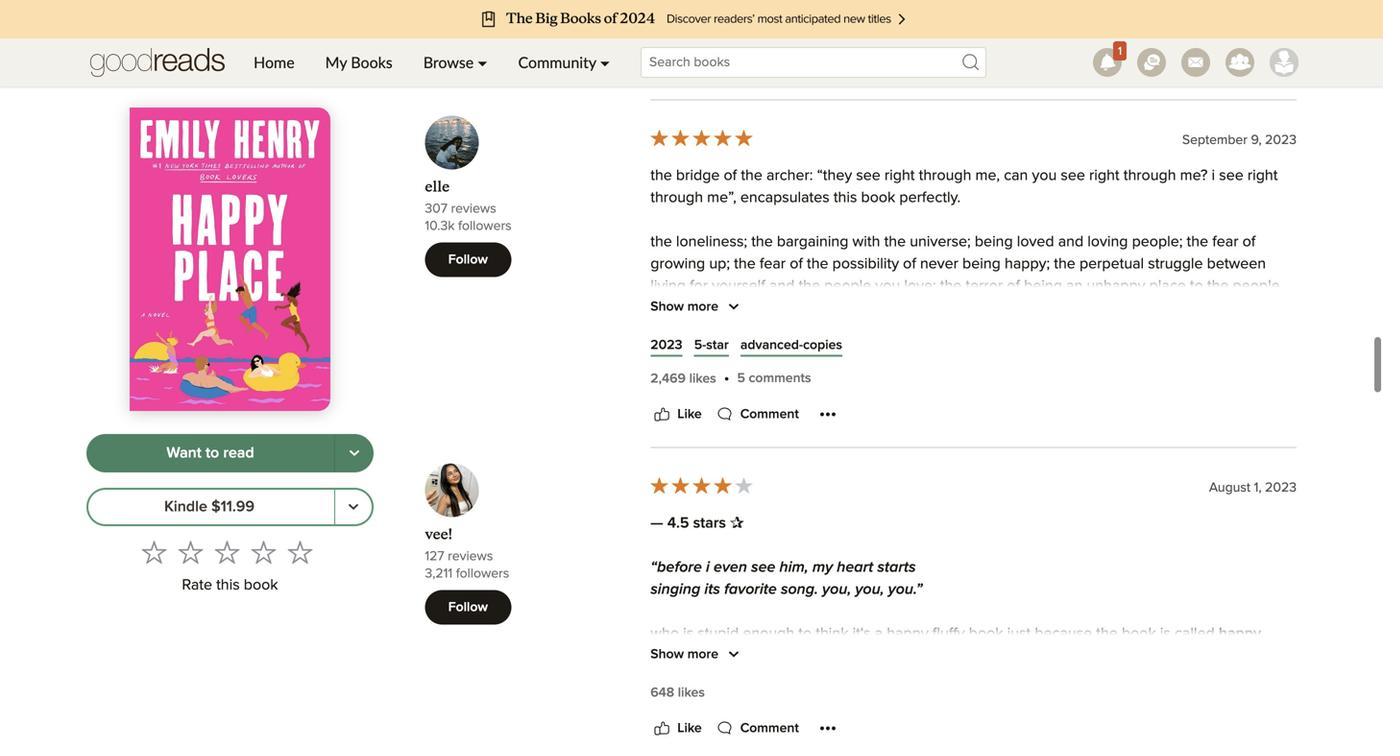 Task type: vqa. For each thing, say whether or not it's contained in the screenshot.
Hennepin County Library (328)'s Add link
no



Task type: locate. For each thing, give the bounding box(es) containing it.
of inside the bridge of the archer: "they see right through me, can you see right through me? i see right through me", encapsulates this book perfectly.
[[724, 168, 737, 184]]

2 like from the top
[[678, 408, 702, 421]]

to
[[1190, 279, 1204, 294], [206, 446, 219, 461], [799, 626, 812, 642]]

2 follow from the top
[[448, 601, 488, 614]]

moments down happens.
[[1077, 500, 1139, 515]]

5
[[737, 372, 745, 385]]

2 they from the left
[[1233, 455, 1262, 471]]

loved
[[1017, 234, 1055, 250]]

0 horizontal spatial heart
[[837, 560, 874, 576]]

like for 2,469
[[678, 408, 702, 421]]

0 vertical spatial reviews
[[451, 202, 496, 216]]

rate 2 out of 5 image
[[178, 540, 203, 565]]

love up bad
[[1025, 455, 1053, 471]]

followers inside elle 307 reviews 10.3k followers
[[458, 220, 512, 233]]

like inside review by elle element
[[678, 408, 702, 421]]

1 horizontal spatial or
[[858, 301, 872, 316]]

1 horizontal spatial you,
[[855, 582, 884, 598]]

1 horizontal spatial ▾
[[600, 53, 610, 72]]

1 show more button from the top
[[651, 295, 746, 319]]

star
[[706, 339, 729, 352]]

0 horizontal spatial enough,
[[716, 455, 771, 471]]

5-star
[[694, 339, 729, 352]]

followers
[[458, 220, 512, 233], [456, 567, 509, 581]]

likes inside 648 likes 'button'
[[678, 686, 705, 700]]

book inside this book is for the girls who worry and worry, worry if they're good enough, worry if they've achieved enough, worry if they're enough. worry if they love people too much, worry if they love people too little. worry if they're a catalyst for something bad that happens. worry if they're too temporary or maybe too permanent. who have nostalgic happy moments on a loop in their heads. who feel the loneliness more with people around them than when they're alone.
[[678, 433, 713, 449]]

2023 right "1,"
[[1265, 481, 1297, 495]]

0 vertical spatial with
[[853, 234, 880, 250]]

in inside the loneliness; the bargaining with the universe; being loved and loving people; the fear of growing up; the fear of the possibility of never being happy; the perpetual struggle between living for yourself and the people you love; the terror of being an unhappy place to the people who love you; the fear of a job or something so permanent in your life being the wrong choice; everything around you changing; the nostalgia for moments you can never get back.
[[1048, 301, 1059, 316]]

2 vertical spatial 2023
[[1265, 481, 1297, 495]]

1 vertical spatial never
[[1112, 323, 1150, 338]]

around inside the loneliness; the bargaining with the universe; being loved and loving people; the fear of growing up; the fear of the possibility of never being happy; the perpetual struggle between living for yourself and the people you love; the terror of being an unhappy place to the people who love you; the fear of a job or something so permanent in your life being the wrong choice; everything around you changing; the nostalgia for moments you can never get back.
[[726, 323, 774, 338]]

1 vertical spatial show more
[[651, 648, 719, 661]]

a inside review by vee! element
[[875, 626, 883, 642]]

on
[[1143, 500, 1161, 515], [779, 649, 796, 664]]

1 ▾ from the left
[[478, 53, 488, 72]]

love inside the loneliness; the bargaining with the universe; being loved and loving people; the fear of growing up; the fear of the possibility of never being happy; the perpetual struggle between living for yourself and the people you love; the terror of being an unhappy place to the people who love you; the fear of a job or something so permanent in your life being the wrong choice; everything around you changing; the nostalgia for moments you can never get back.
[[683, 301, 712, 316]]

people down achieved
[[651, 478, 698, 493]]

in
[[1048, 301, 1059, 316], [855, 367, 867, 382], [1070, 367, 1081, 382], [1211, 500, 1223, 515], [852, 649, 864, 664]]

0 vertical spatial follow
[[448, 253, 488, 267]]

you inside the bridge of the archer: "they see right through me, can you see right through me? i see right through me", encapsulates this book perfectly.
[[1032, 168, 1057, 184]]

1 vertical spatial heart
[[1097, 649, 1132, 664]]

through up perfectly.
[[919, 168, 972, 184]]

1 vertical spatial moments
[[1077, 500, 1139, 515]]

1 horizontal spatial to
[[799, 626, 812, 642]]

"they
[[817, 168, 852, 184]]

0 vertical spatial comments
[[743, 24, 805, 37]]

comment button down the 5
[[714, 403, 799, 426]]

9,
[[1251, 134, 1262, 147]]

my books link
[[310, 38, 408, 86]]

0 vertical spatial or
[[858, 301, 872, 316]]

heart
[[837, 560, 874, 576], [1097, 649, 1132, 664]]

something up nostalgic
[[956, 478, 1027, 493]]

you up loved on the top of page
[[1032, 168, 1057, 184]]

1 vertical spatial like button
[[651, 403, 702, 426]]

0 horizontal spatial you,
[[822, 582, 851, 598]]

enough. up catalyst
[[879, 455, 934, 471]]

review by elle element
[[425, 116, 1297, 748]]

with inside this book is for the girls who worry and worry, worry if they're good enough, worry if they've achieved enough, worry if they're enough. worry if they love people too much, worry if they love people too little. worry if they're a catalyst for something bad that happens. worry if they're too temporary or maybe too permanent. who have nostalgic happy moments on a loop in their heads. who feel the loneliness more with people around them than when they're alone.
[[897, 522, 925, 537]]

for
[[690, 279, 708, 294], [967, 323, 985, 338], [731, 433, 749, 449], [934, 478, 953, 493]]

1 vertical spatial comments
[[749, 372, 811, 385]]

of up "between"
[[1243, 234, 1256, 250]]

2 horizontal spatial this
[[834, 190, 857, 206]]

0 horizontal spatial or
[[724, 500, 737, 515]]

to inside the loneliness; the bargaining with the universe; being loved and loving people; the fear of growing up; the fear of the possibility of never being happy; the perpetual struggle between living for yourself and the people you love; the terror of being an unhappy place to the people who love you; the fear of a job or something so permanent in your life being the wrong choice; everything around you changing; the nostalgia for moments you can never get back.
[[1190, 279, 1204, 294]]

0 vertical spatial feel
[[651, 389, 676, 405]]

i left the 5
[[727, 367, 731, 382]]

1 comment from the top
[[740, 408, 799, 421]]

right up loving
[[1089, 168, 1120, 184]]

they down they've
[[1233, 455, 1262, 471]]

and up seen
[[698, 367, 723, 382]]

1 vertical spatial with
[[897, 522, 925, 537]]

0 vertical spatial around
[[726, 323, 774, 338]]

can inside the loneliness; the bargaining with the universe; being loved and loving people; the fear of growing up; the fear of the possibility of never being happy; the perpetual struggle between living for yourself and the people you love; the terror of being an unhappy place to the people who love you; the fear of a job or something so permanent in your life being the wrong choice; everything around you changing; the nostalgia for moments you can never get back.
[[1084, 323, 1108, 338]]

around inside this book is for the girls who worry and worry, worry if they're good enough, worry if they've achieved enough, worry if they're enough. worry if they love people too much, worry if they love people too little. worry if they're a catalyst for something bad that happens. worry if they're too temporary or maybe too permanent. who have nostalgic happy moments on a loop in their heads. who feel the loneliness more with people around them than when they're alone.
[[980, 522, 1028, 537]]

enough. inside review by vee! element
[[941, 649, 997, 664]]

2 follow button from the top
[[425, 590, 511, 625]]

0 vertical spatial enough,
[[1102, 433, 1157, 449]]

127
[[425, 550, 444, 564]]

moments inside this book is for the girls who worry and worry, worry if they're good enough, worry if they've achieved enough, worry if they're enough. worry if they love people too much, worry if they love people too little. worry if they're a catalyst for something bad that happens. worry if they're too temporary or maybe too permanent. who have nostalgic happy moments on a loop in their heads. who feel the loneliness more with people around them than when they're alone.
[[1077, 500, 1139, 515]]

follow inside review by vee! element
[[448, 601, 488, 614]]

? yeah, jokes on me, i'm in fact stupid enough. soul crushing, heart wrenching, tear jerking,
[[688, 649, 1294, 664]]

0 vertical spatial followers
[[458, 220, 512, 233]]

follow down 3,211
[[448, 601, 488, 614]]

show more for elle
[[651, 300, 719, 314]]

2 like button from the top
[[651, 403, 702, 426]]

follow button down the 10.3k
[[425, 243, 511, 277]]

reviews right 307 at the left of the page
[[451, 202, 496, 216]]

show more button for vee!
[[651, 643, 746, 666]]

fluffy
[[933, 626, 965, 642]]

and right yourself
[[769, 279, 795, 294]]

its
[[705, 582, 720, 598]]

rating 0 out of 5 group
[[136, 534, 318, 571]]

worry up catalyst
[[843, 433, 881, 449]]

this
[[834, 190, 857, 206], [651, 433, 674, 449], [216, 578, 240, 593]]

comment button inside review by vee! element
[[714, 717, 799, 740]]

2 vertical spatial fear
[[774, 301, 800, 316]]

likes right 648
[[678, 686, 705, 700]]

1 button
[[1086, 38, 1130, 86]]

comment
[[740, 408, 799, 421], [740, 722, 799, 735]]

1 show from the top
[[651, 300, 684, 314]]

1 follow button from the top
[[425, 243, 511, 277]]

ways,
[[931, 367, 969, 382]]

an
[[1066, 279, 1083, 294]]

✰
[[730, 516, 744, 531]]

place down struggle
[[1150, 279, 1186, 294]]

back.
[[1180, 323, 1216, 338]]

1 they from the left
[[992, 455, 1021, 471]]

2 vertical spatial like
[[678, 722, 702, 735]]

perfectly.
[[900, 190, 961, 206]]

they up nostalgic
[[992, 455, 1021, 471]]

0 horizontal spatial me,
[[800, 649, 824, 664]]

2 horizontal spatial right
[[1248, 168, 1278, 184]]

happy inside "happy place"
[[1219, 626, 1262, 642]]

1 horizontal spatial never
[[1112, 323, 1150, 338]]

2 ▾ from the left
[[600, 53, 610, 72]]

see
[[856, 168, 881, 184], [1061, 168, 1086, 184], [1219, 168, 1244, 184], [751, 560, 776, 576]]

0 vertical spatial heart
[[837, 560, 874, 576]]

so left many
[[871, 367, 887, 382]]

rate 3 out of 5 image
[[215, 540, 240, 565]]

2 show from the top
[[651, 648, 684, 661]]

0 vertical spatial to
[[1190, 279, 1204, 294]]

like inside review by rebecca (life's chaotic catching up) element
[[678, 60, 702, 73]]

1 horizontal spatial enough.
[[941, 649, 997, 664]]

loneliness
[[787, 522, 854, 537]]

in right i'm
[[852, 649, 864, 664]]

1 horizontal spatial happy
[[1031, 500, 1073, 515]]

happy up fact
[[887, 626, 929, 642]]

fear up yourself
[[760, 257, 786, 272]]

book left made
[[1190, 367, 1225, 382]]

like button down 1,214 likes button
[[651, 55, 702, 78]]

0 vertical spatial comment
[[740, 408, 799, 421]]

a right the across
[[1178, 367, 1186, 382]]

heads.
[[651, 522, 695, 537]]

1 vertical spatial this
[[651, 433, 674, 449]]

can
[[1004, 168, 1028, 184], [1084, 323, 1108, 338]]

3 right from the left
[[1248, 168, 1278, 184]]

place inside "happy place"
[[651, 649, 688, 664]]

follow inside review by elle element
[[448, 253, 488, 267]]

through
[[919, 168, 972, 184], [1124, 168, 1176, 184], [651, 190, 703, 206]]

0 horizontal spatial on
[[779, 649, 796, 664]]

0 horizontal spatial love
[[683, 301, 712, 316]]

like button down 648 likes 'button' in the bottom of the page
[[651, 717, 702, 740]]

2 show more from the top
[[651, 648, 719, 661]]

1 horizontal spatial moments
[[1077, 500, 1139, 515]]

much,
[[1135, 455, 1175, 471]]

1 vertical spatial like
[[678, 408, 702, 421]]

place
[[1150, 279, 1186, 294], [651, 649, 688, 664]]

0 horizontal spatial feel
[[651, 389, 676, 405]]

1 horizontal spatial they
[[1233, 455, 1262, 471]]

1 horizontal spatial me,
[[976, 168, 1000, 184]]

reviews inside elle 307 reviews 10.3k followers
[[451, 202, 496, 216]]

reading
[[1002, 367, 1054, 382]]

vee! link
[[425, 526, 453, 544]]

0 vertical spatial something
[[876, 301, 947, 316]]

who is stupid enough to think it's a happy fluffy book just because the book is called
[[651, 626, 1219, 642]]

with
[[853, 234, 880, 250], [897, 522, 925, 537]]

with up starts
[[897, 522, 925, 537]]

is right there
[[690, 715, 701, 730]]

followers inside vee! 127 reviews 3,211 followers
[[456, 567, 509, 581]]

think
[[816, 626, 849, 642]]

nothing
[[705, 715, 756, 730]]

rating 5 out of 5 image
[[649, 127, 754, 148]]

2 vertical spatial this
[[216, 578, 240, 593]]

something
[[876, 301, 947, 316], [956, 478, 1027, 493]]

so down 2,469 likes 'button'
[[680, 389, 696, 405]]

so
[[950, 301, 966, 316], [871, 367, 887, 382], [680, 389, 696, 405]]

show more inside review by vee! element
[[651, 648, 719, 661]]

can up loved on the top of page
[[1004, 168, 1028, 184]]

advanced-copies
[[741, 339, 843, 352]]

heart inside the "before i even see him, my heart starts singing its favorite song. you, you, you."
[[837, 560, 874, 576]]

comments inside 5 comments button
[[749, 372, 811, 385]]

follow for vee!
[[448, 601, 488, 614]]

on inside review by vee! element
[[779, 649, 796, 664]]

0 vertical spatial place
[[1150, 279, 1186, 294]]

1 horizontal spatial can
[[1084, 323, 1108, 338]]

comment button
[[714, 403, 799, 426], [714, 717, 799, 740]]

love up everything
[[683, 301, 712, 316]]

comments up the comforted.
[[749, 372, 811, 385]]

elle
[[425, 178, 450, 196]]

likes inside 1,214 likes button
[[683, 25, 711, 38]]

this right rate
[[216, 578, 240, 593]]

fear up "advanced-copies"
[[774, 301, 800, 316]]

never down universe;
[[920, 257, 959, 272]]

followers right the 10.3k
[[458, 220, 512, 233]]

jokes
[[739, 649, 775, 664]]

1 vertical spatial to
[[206, 446, 219, 461]]

of down the bargaining
[[790, 257, 803, 272]]

through left me?
[[1124, 168, 1176, 184]]

⸻⸻⸻⸻⸻⸻⸻
[[651, 566, 931, 581]]

1 horizontal spatial with
[[897, 522, 925, 537]]

1 horizontal spatial right
[[1089, 168, 1120, 184]]

0 vertical spatial can
[[1004, 168, 1028, 184]]

wrong
[[1189, 301, 1231, 316]]

to up wrong
[[1190, 279, 1204, 294]]

me?
[[1180, 168, 1208, 184]]

choice;
[[1235, 301, 1284, 316]]

fear up "between"
[[1213, 234, 1239, 250]]

if up loop
[[1198, 478, 1206, 493]]

follow button
[[425, 243, 511, 277], [425, 590, 511, 625]]

0 vertical spatial moments
[[989, 323, 1051, 338]]

2 show more button from the top
[[651, 643, 746, 666]]

rate
[[182, 578, 212, 593]]

follow for elle
[[448, 253, 488, 267]]

me
[[1271, 367, 1292, 382]]

3 like button from the top
[[651, 717, 702, 740]]

you,
[[822, 582, 851, 598], [855, 582, 884, 598]]

1 horizontal spatial on
[[1143, 500, 1161, 515]]

1 vertical spatial comment
[[740, 722, 799, 735]]

1 show more from the top
[[651, 300, 719, 314]]

this down "they
[[834, 190, 857, 206]]

1 vertical spatial can
[[1084, 323, 1108, 338]]

show inside review by elle element
[[651, 300, 684, 314]]

the loneliness; the bargaining with the universe; being loved and loving people; the fear of growing up; the fear of the possibility of never being happy; the perpetual struggle between living for yourself and the people you love; the terror of being an unhappy place to the people who love you; the fear of a job or something so permanent in your life being the wrong choice; everything around you changing; the nostalgia for moments you can never get back.
[[651, 234, 1284, 338]]

show inside review by vee! element
[[651, 648, 684, 661]]

▾ for community ▾
[[600, 53, 610, 72]]

your
[[1063, 301, 1093, 316]]

place inside the loneliness; the bargaining with the universe; being loved and loving people; the fear of growing up; the fear of the possibility of never being happy; the perpetual struggle between living for yourself and the people you love; the terror of being an unhappy place to the people who love you; the fear of a job or something so permanent in your life being the wrong choice; everything around you changing; the nostalgia for moments you can never get back.
[[1150, 279, 1186, 294]]

harriet and i mirror each other in so many ways, and reading it in words across a book made me feel so seen and comforted.
[[651, 367, 1292, 405]]

likes for 648 likes
[[678, 686, 705, 700]]

comments for 5 comments
[[749, 372, 811, 385]]

a left job
[[821, 301, 829, 316]]

0 vertical spatial show
[[651, 300, 684, 314]]

if left they've
[[1203, 433, 1211, 449]]

elle 307 reviews 10.3k followers
[[425, 178, 512, 233]]

comment button down jokes
[[714, 717, 799, 740]]

0 horizontal spatial never
[[920, 257, 959, 272]]

i inside the bridge of the archer: "they see right through me, can you see right through me? i see right through me", encapsulates this book perfectly.
[[1212, 168, 1215, 184]]

show more up everything
[[651, 300, 719, 314]]

in up alone.
[[1211, 500, 1223, 515]]

enough
[[743, 626, 795, 642]]

0 horizontal spatial stupid
[[698, 626, 739, 642]]

or up ✰
[[724, 500, 737, 515]]

1 vertical spatial stupid
[[896, 649, 937, 664]]

followers for elle
[[458, 220, 512, 233]]

1 horizontal spatial place
[[1150, 279, 1186, 294]]

1 horizontal spatial this
[[651, 433, 674, 449]]

1 vertical spatial around
[[980, 522, 1028, 537]]

2023 inside review by vee! element
[[1265, 481, 1297, 495]]

1 vertical spatial likes
[[689, 372, 716, 386]]

2 horizontal spatial i
[[1212, 168, 1215, 184]]

0 vertical spatial comment button
[[714, 403, 799, 426]]

i up "its"
[[706, 560, 710, 576]]

browse ▾ link
[[408, 38, 503, 86]]

2 vertical spatial likes
[[678, 686, 705, 700]]

is down seen
[[717, 433, 727, 449]]

1 horizontal spatial i
[[727, 367, 731, 382]]

1 horizontal spatial around
[[980, 522, 1028, 537]]

1 horizontal spatial so
[[871, 367, 887, 382]]

▾ right browse
[[478, 53, 488, 72]]

1 like from the top
[[678, 60, 702, 73]]

loving
[[1088, 234, 1128, 250]]

1 vertical spatial i
[[727, 367, 731, 382]]

with inside the loneliness; the bargaining with the universe; being loved and loving people; the fear of growing up; the fear of the possibility of never being happy; the perpetual struggle between living for yourself and the people you love; the terror of being an unhappy place to the people who love you; the fear of a job or something so permanent in your life being the wrong choice; everything around you changing; the nostalgia for moments you can never get back.
[[853, 234, 880, 250]]

permanent
[[970, 301, 1044, 316]]

2 vertical spatial i
[[706, 560, 710, 576]]

this up achieved
[[651, 433, 674, 449]]

book left perfectly.
[[861, 190, 896, 206]]

0 horizontal spatial something
[[876, 301, 947, 316]]

perpetual
[[1080, 257, 1144, 272]]

show more inside review by elle element
[[651, 300, 719, 314]]

archer:
[[767, 168, 813, 184]]

0 horizontal spatial enough.
[[879, 455, 934, 471]]

2023 for elle
[[1265, 134, 1297, 147]]

is inside this book is for the girls who worry and worry, worry if they're good enough, worry if they've achieved enough, worry if they're enough. worry if they love people too much, worry if they love people too little. worry if they're a catalyst for something bad that happens. worry if they're too temporary or maybe too permanent. who have nostalgic happy moments on a loop in their heads. who feel the loneliness more with people around them than when they're alone.
[[717, 433, 727, 449]]

in left your
[[1048, 301, 1059, 316]]

enough. inside this book is for the girls who worry and worry, worry if they're good enough, worry if they've achieved enough, worry if they're enough. worry if they love people too much, worry if they love people too little. worry if they're a catalyst for something bad that happens. worry if they're too temporary or maybe too permanent. who have nostalgic happy moments on a loop in their heads. who feel the loneliness more with people around them than when they're alone.
[[879, 455, 934, 471]]

likes inside 2,469 likes 'button'
[[689, 372, 716, 386]]

to left read
[[206, 446, 219, 461]]

reviews inside vee! 127 reviews 3,211 followers
[[448, 550, 493, 564]]

home image
[[90, 38, 225, 86]]

a inside harriet and i mirror each other in so many ways, and reading it in words across a book made me feel so seen and comforted.
[[1178, 367, 1186, 382]]

▾ for browse ▾
[[478, 53, 488, 72]]

0 vertical spatial so
[[950, 301, 966, 316]]

0 vertical spatial me,
[[976, 168, 1000, 184]]

comment inside review by elle element
[[740, 408, 799, 421]]

possibility
[[833, 257, 899, 272]]

1 vertical spatial me,
[[800, 649, 824, 664]]

0 vertical spatial this
[[834, 190, 857, 206]]

like down 1,214 likes button
[[678, 60, 702, 73]]

in right other
[[855, 367, 867, 382]]

None search field
[[625, 47, 1002, 78]]

0 vertical spatial follow button
[[425, 243, 511, 277]]

2023 down everything
[[651, 339, 683, 352]]

jerking,
[[1244, 649, 1294, 664]]

648 likes button
[[651, 684, 705, 703]]

more up everything
[[688, 300, 719, 314]]

followers for vee!
[[456, 567, 509, 581]]

2 vertical spatial to
[[799, 626, 812, 642]]

to left think
[[799, 626, 812, 642]]

in right it
[[1070, 367, 1081, 382]]

book inside harriet and i mirror each other in so many ways, and reading it in words across a book made me feel so seen and comforted.
[[1190, 367, 1225, 382]]

likes right 1,214
[[683, 25, 711, 38]]

rate 5 out of 5 image
[[288, 540, 313, 565]]

book up wrenching,
[[1122, 626, 1156, 642]]

or inside this book is for the girls who worry and worry, worry if they're good enough, worry if they've achieved enough, worry if they're enough. worry if they love people too much, worry if they love people too little. worry if they're a catalyst for something bad that happens. worry if they're too temporary or maybe too permanent. who have nostalgic happy moments on a loop in their heads. who feel the loneliness more with people around them than when they're alone.
[[724, 500, 737, 515]]

0 vertical spatial on
[[1143, 500, 1161, 515]]

0 horizontal spatial around
[[726, 323, 774, 338]]

4.5
[[667, 516, 689, 531]]

if down harriet and i mirror each other in so many ways, and reading it in words across a book made me feel so seen and comforted.
[[1001, 433, 1008, 449]]

0 vertical spatial i
[[1212, 168, 1215, 184]]

0 vertical spatial never
[[920, 257, 959, 272]]

rate 1 out of 5 image
[[142, 540, 167, 565]]

likes up seen
[[689, 372, 716, 386]]

show
[[651, 300, 684, 314], [651, 648, 684, 661]]

heart right my
[[837, 560, 874, 576]]

book inside the bridge of the archer: "they see right through me, can you see right through me? i see right through me", encapsulates this book perfectly.
[[861, 190, 896, 206]]

catalyst
[[879, 478, 930, 493]]

comment up girls
[[740, 408, 799, 421]]

around
[[726, 323, 774, 338], [980, 522, 1028, 537]]

0 horizontal spatial ▾
[[478, 53, 488, 72]]

1 horizontal spatial enough,
[[1102, 433, 1157, 449]]

5 comments
[[737, 372, 811, 385]]

1 vertical spatial place
[[651, 649, 688, 664]]

i right me?
[[1212, 168, 1215, 184]]

feel
[[651, 389, 676, 405], [732, 522, 757, 537]]

love up august 1, 2023
[[1266, 455, 1294, 471]]

in inside this book is for the girls who worry and worry, worry if they're good enough, worry if they've achieved enough, worry if they're enough. worry if they love people too much, worry if they love people too little. worry if they're a catalyst for something bad that happens. worry if they're too temporary or maybe too permanent. who have nostalgic happy moments on a loop in their heads. who feel the loneliness more with people around them than when they're alone.
[[1211, 500, 1223, 515]]

follow down the 10.3k
[[448, 253, 488, 267]]

terror
[[966, 279, 1003, 294]]

the bridge of the archer: "they see right through me, can you see right through me? i see right through me", encapsulates this book perfectly.
[[651, 168, 1278, 206]]

0 horizontal spatial they
[[992, 455, 1021, 471]]

moments down 'permanent'
[[989, 323, 1051, 338]]

feel down maybe
[[732, 522, 757, 537]]

2 comment from the top
[[740, 722, 799, 735]]

1 vertical spatial follow
[[448, 601, 488, 614]]

show more button up everything
[[651, 295, 746, 319]]

3 like from the top
[[678, 722, 702, 735]]

song.
[[781, 582, 818, 598]]

show left "?"
[[651, 648, 684, 661]]

0 vertical spatial likes
[[683, 25, 711, 38]]

1 follow from the top
[[448, 253, 488, 267]]

comments for 2 comments
[[743, 24, 805, 37]]

1 like button from the top
[[651, 55, 702, 78]]

0 vertical spatial like button
[[651, 55, 702, 78]]

rate 4 out of 5 image
[[251, 540, 276, 565]]

1 comment button from the top
[[714, 403, 799, 426]]

achieved
[[651, 455, 712, 471]]

august 1, 2023 link
[[1209, 481, 1297, 495]]

i inside harriet and i mirror each other in so many ways, and reading it in words across a book made me feel so seen and comforted.
[[727, 367, 731, 382]]

book up achieved
[[678, 433, 713, 449]]

2 comment button from the top
[[714, 717, 799, 740]]

happy
[[1031, 500, 1073, 515], [887, 626, 929, 642], [1219, 626, 1262, 642]]

0 vertical spatial like
[[678, 60, 702, 73]]

likes for 1,214 likes
[[683, 25, 711, 38]]

show more up 648 likes
[[651, 648, 719, 661]]

you;
[[716, 301, 744, 316]]

comments inside 2 comments button
[[743, 24, 805, 37]]

who down the living
[[651, 301, 679, 316]]

0 horizontal spatial i
[[706, 560, 710, 576]]

comment button for 3rd like button from the top of the page
[[714, 717, 799, 740]]



Task type: describe. For each thing, give the bounding box(es) containing it.
is up "?"
[[683, 626, 694, 642]]

2023 link
[[651, 336, 683, 355]]

2 right from the left
[[1089, 168, 1120, 184]]

book up ? yeah, jokes on me, i'm in fact stupid enough. soul crushing, heart wrenching, tear jerking,
[[969, 626, 1004, 642]]

kindle $11.99 link
[[86, 488, 335, 527]]

who left ✰
[[699, 522, 728, 537]]

than
[[1070, 522, 1099, 537]]

advanced-copies link
[[741, 336, 843, 355]]

worry down girls
[[775, 455, 813, 471]]

0 horizontal spatial through
[[651, 190, 703, 206]]

them
[[1032, 522, 1066, 537]]

you up "advanced-copies"
[[778, 323, 802, 338]]

august 1, 2023
[[1209, 481, 1297, 495]]

for down 'permanent'
[[967, 323, 985, 338]]

even
[[714, 560, 747, 576]]

1 horizontal spatial through
[[919, 168, 972, 184]]

to inside button
[[206, 446, 219, 461]]

"before
[[651, 560, 702, 576]]

feel inside harriet and i mirror each other in so many ways, and reading it in words across a book made me feel so seen and comforted.
[[651, 389, 676, 405]]

up;
[[709, 257, 730, 272]]

of up 'permanent'
[[1007, 279, 1020, 294]]

being down happy;
[[1024, 279, 1062, 294]]

the inside review by vee! element
[[1096, 626, 1118, 642]]

2 horizontal spatial through
[[1124, 168, 1176, 184]]

universe;
[[910, 234, 971, 250]]

1 right from the left
[[885, 168, 915, 184]]

2,469
[[651, 372, 686, 386]]

0 vertical spatial fear
[[1213, 234, 1239, 250]]

him,
[[780, 560, 809, 576]]

it's
[[853, 626, 871, 642]]

if up the august
[[1221, 455, 1229, 471]]

people down the have
[[929, 522, 976, 537]]

too up happens.
[[1108, 455, 1131, 471]]

0 vertical spatial stupid
[[698, 626, 739, 642]]

more up 648 likes
[[688, 648, 719, 661]]

and down the 5
[[737, 389, 762, 405]]

bargaining
[[777, 234, 849, 250]]

people up choice; at the right of page
[[1233, 279, 1280, 294]]

comment button for 2,469 like button
[[714, 403, 799, 426]]

1,214 likes button
[[651, 22, 711, 41]]

i'm
[[828, 649, 848, 664]]

want to read button
[[86, 434, 335, 473]]

worry right worry,
[[959, 433, 997, 449]]

if up loneliness
[[805, 478, 813, 493]]

for up little.
[[731, 433, 749, 449]]

me",
[[707, 190, 737, 206]]

and right ways,
[[973, 367, 998, 382]]

1 vertical spatial 2023
[[651, 339, 683, 352]]

want to read
[[166, 446, 254, 461]]

nostalgic
[[967, 500, 1027, 515]]

rate this book element
[[86, 534, 374, 601]]

worry up the august
[[1179, 455, 1217, 471]]

bridge
[[676, 168, 720, 184]]

so inside the loneliness; the bargaining with the universe; being loved and loving people; the fear of growing up; the fear of the possibility of never being happy; the perpetual struggle between living for yourself and the people you love; the terror of being an unhappy place to the people who love you; the fear of a job or something so permanent in your life being the wrong choice; everything around you changing; the nostalgia for moments you can never get back.
[[950, 301, 966, 316]]

rating 4 out of 5 image
[[649, 475, 754, 496]]

job
[[833, 301, 854, 316]]

my books
[[325, 53, 393, 72]]

being down unhappy
[[1121, 301, 1159, 316]]

like button for 1,214
[[651, 55, 702, 78]]

1 vertical spatial enough,
[[716, 455, 771, 471]]

for down growing
[[690, 279, 708, 294]]

little.
[[728, 478, 759, 493]]

of up the love;
[[903, 257, 916, 272]]

you down your
[[1055, 323, 1080, 338]]

people;
[[1132, 234, 1183, 250]]

community
[[518, 53, 596, 72]]

love;
[[904, 279, 936, 294]]

1
[[1118, 46, 1122, 57]]

living
[[651, 279, 686, 294]]

their
[[1226, 500, 1257, 515]]

this inside the bridge of the archer: "they see right through me, can you see right through me? i see right through me", encapsulates this book perfectly.
[[834, 190, 857, 206]]

maybe
[[741, 500, 787, 515]]

2,469 likes
[[651, 372, 716, 386]]

called
[[1175, 626, 1215, 642]]

— 4.5 stars ✰
[[651, 516, 744, 531]]

of left job
[[804, 301, 817, 316]]

loop
[[1177, 500, 1207, 515]]

2 comments
[[731, 24, 805, 37]]

too up loneliness
[[791, 500, 813, 515]]

show more button for elle
[[651, 295, 746, 319]]

1,214 likes
[[651, 25, 711, 38]]

growing
[[651, 257, 705, 272]]

it
[[1058, 367, 1066, 382]]

yourself
[[712, 279, 765, 294]]

worry up loop
[[1157, 478, 1194, 493]]

nostalgia
[[902, 323, 963, 338]]

bad
[[1031, 478, 1057, 493]]

if up permanent.
[[817, 455, 825, 471]]

comforted.
[[766, 389, 839, 405]]

worry up much,
[[1161, 433, 1199, 449]]

book down rate 4 out of 5 "icon"
[[244, 578, 278, 593]]

show for elle
[[651, 300, 684, 314]]

singing
[[651, 582, 701, 598]]

there
[[651, 715, 686, 730]]

1 you, from the left
[[822, 582, 851, 598]]

follow button for elle
[[425, 243, 511, 277]]

2 horizontal spatial love
[[1266, 455, 1294, 471]]

?
[[688, 649, 695, 664]]

and inside this book is for the girls who worry and worry, worry if they're good enough, worry if they've achieved enough, worry if they're enough. worry if they love people too much, worry if they love people too little. worry if they're a catalyst for something bad that happens. worry if they're too temporary or maybe too permanent. who have nostalgic happy moments on a loop in their heads. who feel the loneliness more with people around them than when they're alone.
[[885, 433, 911, 449]]

happy inside this book is for the girls who worry and worry, worry if they're good enough, worry if they've achieved enough, worry if they're enough. worry if they love people too much, worry if they love people too little. worry if they're a catalyst for something bad that happens. worry if they're too temporary or maybe too permanent. who have nostalgic happy moments on a loop in their heads. who feel the loneliness more with people around them than when they're alone.
[[1031, 500, 1073, 515]]

have
[[930, 500, 963, 515]]

profile image for elle. image
[[425, 116, 479, 170]]

too right the august
[[1260, 478, 1283, 493]]

me, inside the bridge of the archer: "they see right through me, can you see right through me? i see right through me", encapsulates this book perfectly.
[[976, 168, 1000, 184]]

worry up maybe
[[763, 478, 801, 493]]

made
[[1229, 367, 1267, 382]]

changing;
[[806, 323, 872, 338]]

unhappy
[[1087, 279, 1146, 294]]

who right girls
[[811, 433, 839, 449]]

get
[[1154, 323, 1176, 338]]

happy place
[[651, 626, 1262, 664]]

on inside this book is for the girls who worry and worry, worry if they're good enough, worry if they've achieved enough, worry if they're enough. worry if they love people too much, worry if they love people too little. worry if they're a catalyst for something bad that happens. worry if they're too temporary or maybe too permanent. who have nostalgic happy moments on a loop in their heads. who feel the loneliness more with people around them than when they're alone.
[[1143, 500, 1161, 515]]

or inside the loneliness; the bargaining with the universe; being loved and loving people; the fear of growing up; the fear of the possibility of never being happy; the perpetual struggle between living for yourself and the people you love; the terror of being an unhappy place to the people who love you; the fear of a job or something so permanent in your life being the wrong choice; everything around you changing; the nostalgia for moments you can never get back.
[[858, 301, 872, 316]]

2,469 likes button
[[651, 369, 716, 389]]

Search by book title or ISBN text field
[[641, 47, 987, 78]]

follow button for vee!
[[425, 590, 511, 625]]

something inside the loneliness; the bargaining with the universe; being loved and loving people; the fear of growing up; the fear of the possibility of never being happy; the perpetual struggle between living for yourself and the people you love; the terror of being an unhappy place to the people who love you; the fear of a job or something so permanent in your life being the wrong choice; everything around you changing; the nostalgia for moments you can never get back.
[[876, 301, 947, 316]]

struggle
[[1148, 257, 1203, 272]]

reviews for elle
[[451, 202, 496, 216]]

seen
[[700, 389, 733, 405]]

"before i even see him, my heart starts singing its favorite song. you, you, you."
[[651, 560, 923, 598]]

you down possibility
[[876, 279, 900, 294]]

a left loop
[[1165, 500, 1173, 515]]

they've
[[1215, 433, 1264, 449]]

5 comments button
[[737, 368, 811, 390]]

who down catalyst
[[898, 500, 926, 515]]

mirror
[[735, 367, 775, 382]]

worry down worry,
[[938, 455, 976, 471]]

1 vertical spatial fear
[[760, 257, 786, 272]]

if up nostalgic
[[980, 455, 988, 471]]

you."
[[888, 582, 923, 598]]

2023 for vee!
[[1265, 481, 1297, 495]]

soul
[[1001, 649, 1028, 664]]

people down the good
[[1057, 455, 1105, 471]]

648 likes
[[651, 686, 705, 700]]

who inside review by vee! element
[[651, 626, 679, 642]]

show for vee!
[[651, 648, 684, 661]]

see inside the "before i even see him, my heart starts singing its favorite song. you, you, you."
[[751, 560, 776, 576]]

profile image for bob builder. image
[[1270, 48, 1299, 77]]

more right the nothing
[[760, 715, 795, 730]]

people up job
[[824, 279, 872, 294]]

is up wrenching,
[[1160, 626, 1171, 642]]

august
[[1209, 481, 1251, 495]]

1,214
[[651, 25, 680, 38]]

community ▾
[[518, 53, 610, 72]]

moments inside the loneliness; the bargaining with the universe; being loved and loving people; the fear of growing up; the fear of the possibility of never being happy; the perpetual struggle between living for yourself and the people you love; the terror of being an unhappy place to the people who love you; the fear of a job or something so permanent in your life being the wrong choice; everything around you changing; the nostalgia for moments you can never get back.
[[989, 323, 1051, 338]]

review by vee! element
[[425, 464, 1297, 748]]

profile image for vee!. image
[[425, 464, 479, 517]]

show more for vee!
[[651, 648, 719, 661]]

september 9, 2023 link
[[1183, 134, 1297, 147]]

more inside this book is for the girls who worry and worry, worry if they're good enough, worry if they've achieved enough, worry if they're enough. worry if they love people too much, worry if they love people too little. worry if they're a catalyst for something bad that happens. worry if they're too temporary or maybe too permanent. who have nostalgic happy moments on a loop in their heads. who feel the loneliness more with people around them than when they're alone.
[[858, 522, 893, 537]]

fact
[[868, 649, 892, 664]]

september
[[1183, 134, 1248, 147]]

and right loved on the top of page
[[1058, 234, 1084, 250]]

starts
[[878, 560, 916, 576]]

there is nothing more
[[651, 715, 798, 730]]

other
[[815, 367, 851, 382]]

me, inside review by vee! element
[[800, 649, 824, 664]]

feel inside this book is for the girls who worry and worry, worry if they're good enough, worry if they've achieved enough, worry if they're enough. worry if they love people too much, worry if they love people too little. worry if they're a catalyst for something bad that happens. worry if they're too temporary or maybe too permanent. who have nostalgic happy moments on a loop in their heads. who feel the loneliness more with people around them than when they're alone.
[[732, 522, 757, 537]]

that
[[1061, 478, 1087, 493]]

who inside the loneliness; the bargaining with the universe; being loved and loving people; the fear of growing up; the fear of the possibility of never being happy; the perpetual struggle between living for yourself and the people you love; the terror of being an unhappy place to the people who love you; the fear of a job or something so permanent in your life being the wrong choice; everything around you changing; the nostalgia for moments you can never get back.
[[651, 301, 679, 316]]

a inside the loneliness; the bargaining with the universe; being loved and loving people; the fear of growing up; the fear of the possibility of never being happy; the perpetual struggle between living for yourself and the people you love; the terror of being an unhappy place to the people who love you; the fear of a job or something so permanent in your life being the wrong choice; everything around you changing; the nostalgia for moments you can never get back.
[[821, 301, 829, 316]]

being up terror
[[963, 257, 1001, 272]]

worry,
[[914, 433, 955, 449]]

a up permanent.
[[867, 478, 875, 493]]

i inside the "before i even see him, my heart starts singing its favorite song. you, you, you."
[[706, 560, 710, 576]]

0 horizontal spatial this
[[216, 578, 240, 593]]

life
[[1097, 301, 1117, 316]]

for up the have
[[934, 478, 953, 493]]

comment inside review by vee! element
[[740, 722, 799, 735]]

2 you, from the left
[[855, 582, 884, 598]]

something inside this book is for the girls who worry and worry, worry if they're good enough, worry if they've achieved enough, worry if they're enough. worry if they love people too much, worry if they love people too little. worry if they're a catalyst for something bad that happens. worry if they're too temporary or maybe too permanent. who have nostalgic happy moments on a loop in their heads. who feel the loneliness more with people around them than when they're alone.
[[956, 478, 1027, 493]]

can inside the bridge of the archer: "they see right through me, can you see right through me? i see right through me", encapsulates this book perfectly.
[[1004, 168, 1028, 184]]

reviews for vee!
[[448, 550, 493, 564]]

tear
[[1214, 649, 1240, 664]]

to inside review by vee! element
[[799, 626, 812, 642]]

like for 1,214
[[678, 60, 702, 73]]

like button for 2,469
[[651, 403, 702, 426]]

0 horizontal spatial happy
[[887, 626, 929, 642]]

review by rebecca (life's chaotic catching up) element
[[425, 0, 1297, 116]]

1 horizontal spatial love
[[1025, 455, 1053, 471]]

likes for 2,469 likes
[[689, 372, 716, 386]]

in inside review by vee! element
[[852, 649, 864, 664]]

many
[[891, 367, 927, 382]]

across
[[1131, 367, 1174, 382]]

loneliness;
[[676, 234, 748, 250]]

yeah,
[[699, 649, 735, 664]]

this inside this book is for the girls who worry and worry, worry if they're good enough, worry if they've achieved enough, worry if they're enough. worry if they love people too much, worry if they love people too little. worry if they're a catalyst for something bad that happens. worry if they're too temporary or maybe too permanent. who have nostalgic happy moments on a loop in their heads. who feel the loneliness more with people around them than when they're alone.
[[651, 433, 674, 449]]

crushing,
[[1032, 649, 1093, 664]]

too left little.
[[702, 478, 724, 493]]

kindle
[[164, 500, 207, 515]]

0 horizontal spatial so
[[680, 389, 696, 405]]

like inside review by vee! element
[[678, 722, 702, 735]]

being up happy;
[[975, 234, 1013, 250]]



